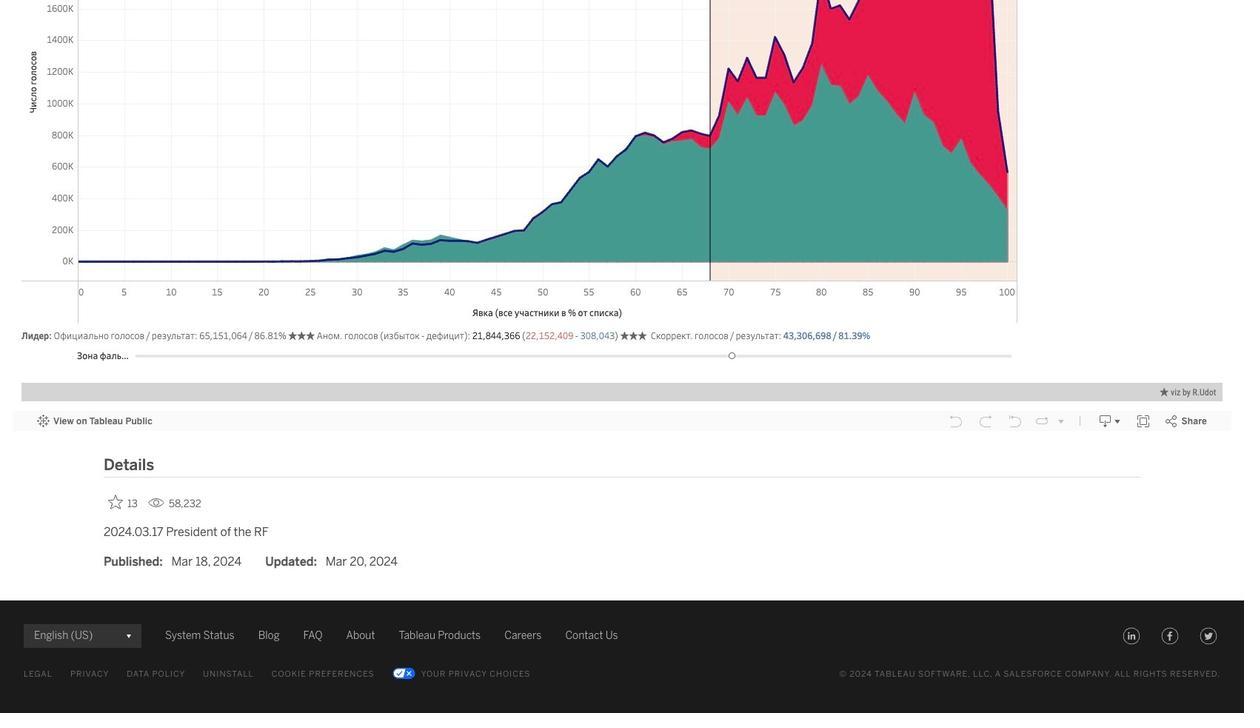 Task type: vqa. For each thing, say whether or not it's contained in the screenshot.
show for Show title
no



Task type: describe. For each thing, give the bounding box(es) containing it.
selected language element
[[34, 624, 131, 648]]

add favorite image
[[108, 495, 123, 509]]



Task type: locate. For each thing, give the bounding box(es) containing it.
Add Favorite button
[[104, 490, 142, 515]]



